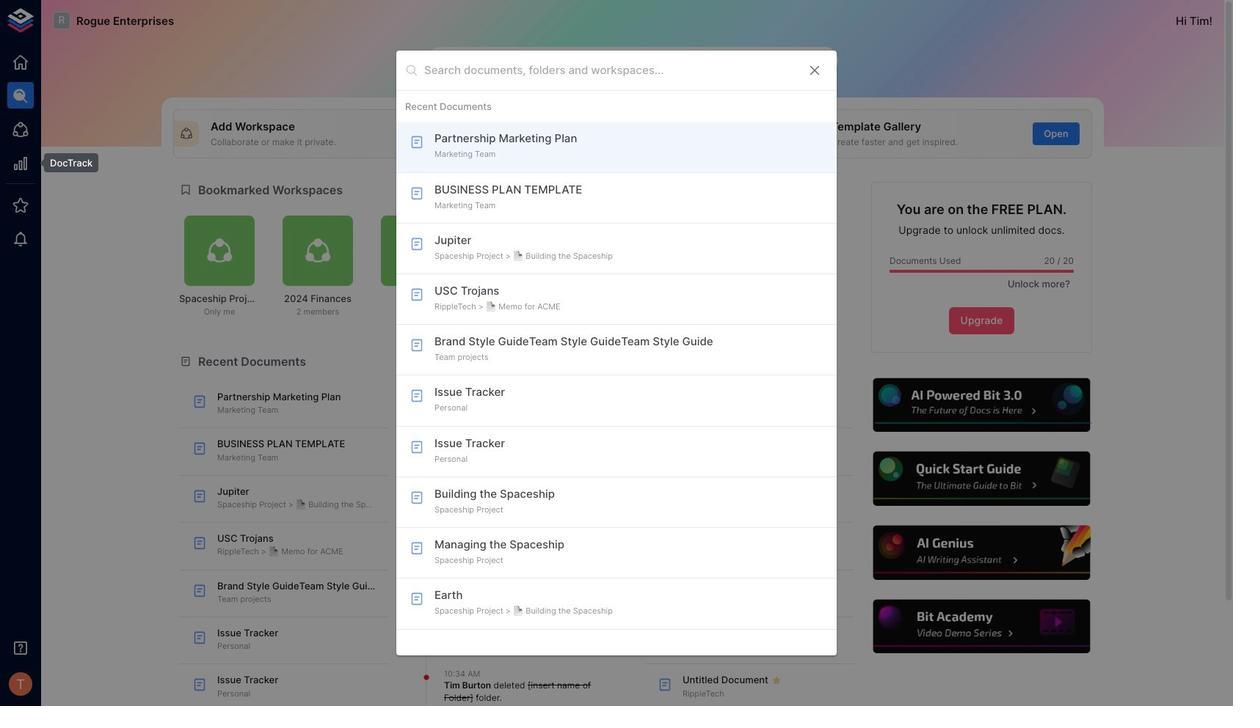 Task type: locate. For each thing, give the bounding box(es) containing it.
help image
[[871, 376, 1092, 435], [871, 450, 1092, 509], [871, 524, 1092, 583], [871, 598, 1092, 656]]

4 help image from the top
[[871, 598, 1092, 656]]

tooltip
[[34, 153, 99, 173]]

dialog
[[396, 50, 837, 657]]



Task type: vqa. For each thing, say whether or not it's contained in the screenshot.
second the help image
yes



Task type: describe. For each thing, give the bounding box(es) containing it.
1 help image from the top
[[871, 376, 1092, 435]]

3 help image from the top
[[871, 524, 1092, 583]]

2 help image from the top
[[871, 450, 1092, 509]]

Search documents, folders and workspaces... text field
[[424, 59, 796, 82]]



